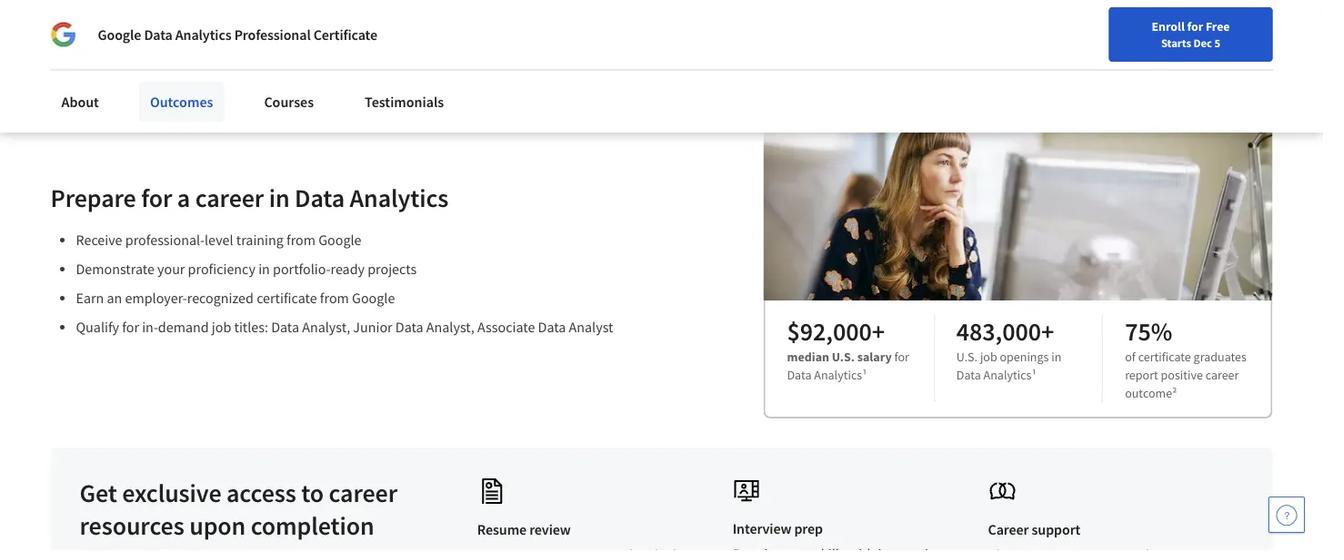 Task type: vqa. For each thing, say whether or not it's contained in the screenshot.
every
no



Task type: locate. For each thing, give the bounding box(es) containing it.
resume
[[477, 521, 527, 539]]

for inside enroll for free starts dec 5
[[1187, 18, 1203, 35]]

menu item
[[941, 18, 1058, 77]]

analytics down "$92,000 + median u.s. salary"
[[814, 367, 862, 384]]

2 horizontal spatial career
[[1205, 367, 1239, 384]]

junior
[[353, 318, 393, 336]]

career inside 75% of certificate graduates report positive career outcome
[[1205, 367, 1239, 384]]

analytics left professional
[[175, 25, 231, 44]]

data up outcomes link
[[144, 25, 172, 44]]

75%
[[1125, 316, 1172, 348]]

data down 483,000
[[956, 367, 981, 384]]

483,000 + u.s. job openings in data analytics
[[956, 316, 1062, 384]]

earn
[[76, 289, 104, 307]]

median
[[787, 349, 829, 365]]

testimonials link
[[354, 82, 455, 122]]

demonstrate
[[76, 260, 154, 278]]

resume review
[[477, 521, 571, 539]]

1 horizontal spatial +
[[1041, 316, 1054, 348]]

dec
[[1194, 35, 1212, 50]]

from up portfolio-
[[286, 231, 316, 249]]

data inside 483,000 + u.s. job openings in data analytics
[[956, 367, 981, 384]]

google right google image
[[98, 25, 141, 44]]

+
[[872, 316, 885, 348], [1041, 316, 1054, 348]]

1 vertical spatial job
[[980, 349, 997, 365]]

¹ for 483,000
[[1032, 367, 1036, 384]]

analytics inside for data analytics
[[814, 367, 862, 384]]

$92,000 + median u.s. salary
[[787, 316, 892, 365]]

job
[[212, 318, 231, 336], [980, 349, 997, 365]]

google
[[98, 25, 141, 44], [318, 231, 362, 249], [352, 289, 395, 307]]

job down recognized
[[212, 318, 231, 336]]

graduates
[[1194, 349, 1247, 365]]

0 horizontal spatial +
[[872, 316, 885, 348]]

1 ¹ from the left
[[862, 367, 867, 384]]

certificate up positive
[[1138, 349, 1191, 365]]

+ inside "$92,000 + median u.s. salary"
[[872, 316, 885, 348]]

2 ¹ from the left
[[1032, 367, 1036, 384]]

1 vertical spatial from
[[320, 289, 349, 307]]

2 vertical spatial google
[[352, 289, 395, 307]]

certificate down portfolio-
[[257, 289, 317, 307]]

1 horizontal spatial career
[[329, 478, 397, 510]]

review
[[529, 521, 571, 539]]

prep
[[794, 520, 823, 538]]

get exclusive access to career resources upon completion
[[80, 478, 397, 542]]

1 horizontal spatial ¹
[[1032, 367, 1036, 384]]

analyst, left junior at the bottom
[[302, 318, 350, 336]]

for
[[1187, 18, 1203, 35], [141, 182, 172, 214], [122, 318, 139, 336], [894, 349, 909, 365]]

career right to
[[329, 478, 397, 510]]

resources
[[80, 511, 184, 542]]

¹ down openings
[[1032, 367, 1036, 384]]

u.s. inside 483,000 + u.s. job openings in data analytics
[[956, 349, 978, 365]]

analytics
[[175, 25, 231, 44], [350, 182, 449, 214], [814, 367, 862, 384], [984, 367, 1032, 384]]

for right salary
[[894, 349, 909, 365]]

data up portfolio-
[[295, 182, 345, 214]]

your
[[157, 260, 185, 278]]

in up training
[[269, 182, 290, 214]]

google data analytics professional certificate
[[98, 25, 377, 44]]

analyst
[[569, 318, 613, 336]]

in-
[[142, 318, 158, 336]]

0 horizontal spatial from
[[286, 231, 316, 249]]

free
[[1206, 18, 1230, 35]]

demonstrate your proficiency in portfolio-ready projects
[[76, 260, 417, 278]]

+ up openings
[[1041, 316, 1054, 348]]

1 horizontal spatial u.s.
[[956, 349, 978, 365]]

from up qualify for in-demand job titles: data analyst, junior data analyst, associate data analyst
[[320, 289, 349, 307]]

in
[[269, 182, 290, 214], [258, 260, 270, 278], [1051, 349, 1062, 365]]

u.s. inside "$92,000 + median u.s. salary"
[[832, 349, 855, 365]]

data down median
[[787, 367, 812, 384]]

u.s. down '$92,000'
[[832, 349, 855, 365]]

u.s. down 483,000
[[956, 349, 978, 365]]

analyst, left associate
[[426, 318, 475, 336]]

data
[[144, 25, 172, 44], [295, 182, 345, 214], [271, 318, 299, 336], [395, 318, 423, 336], [538, 318, 566, 336], [787, 367, 812, 384], [956, 367, 981, 384]]

1 + from the left
[[872, 316, 885, 348]]

1 horizontal spatial certificate
[[1138, 349, 1191, 365]]

²
[[1172, 386, 1177, 402]]

for left a
[[141, 182, 172, 214]]

receive
[[76, 231, 122, 249]]

titles:
[[234, 318, 268, 336]]

certificate inside 75% of certificate graduates report positive career outcome
[[1138, 349, 1191, 365]]

professional-
[[125, 231, 205, 249]]

2 analyst, from the left
[[426, 318, 475, 336]]

google up 'ready' on the left of the page
[[318, 231, 362, 249]]

help center image
[[1276, 505, 1298, 527]]

0 horizontal spatial ¹
[[862, 367, 867, 384]]

google up junior at the bottom
[[352, 289, 395, 307]]

+ inside 483,000 + u.s. job openings in data analytics
[[1041, 316, 1054, 348]]

about
[[61, 93, 99, 111]]

in down training
[[258, 260, 270, 278]]

1 vertical spatial career
[[1205, 367, 1239, 384]]

earn an employer-recognized certificate from google
[[76, 289, 395, 307]]

career
[[195, 182, 264, 214], [1205, 367, 1239, 384], [329, 478, 397, 510]]

0 horizontal spatial u.s.
[[832, 349, 855, 365]]

career up level on the left
[[195, 182, 264, 214]]

analytics down openings
[[984, 367, 1032, 384]]

get
[[80, 478, 117, 510]]

recognized
[[187, 289, 254, 307]]

in right openings
[[1051, 349, 1062, 365]]

1 horizontal spatial analyst,
[[426, 318, 475, 336]]

portfolio-
[[273, 260, 331, 278]]

interview prep
[[733, 520, 823, 538]]

for up dec
[[1187, 18, 1203, 35]]

0 vertical spatial career
[[195, 182, 264, 214]]

for data analytics
[[787, 349, 909, 384]]

None search field
[[259, 11, 559, 48]]

from
[[286, 231, 316, 249], [320, 289, 349, 307]]

analytics inside 483,000 + u.s. job openings in data analytics
[[984, 367, 1032, 384]]

analyst,
[[302, 318, 350, 336], [426, 318, 475, 336]]

¹ down salary
[[862, 367, 867, 384]]

in inside 483,000 + u.s. job openings in data analytics
[[1051, 349, 1062, 365]]

for for enroll
[[1187, 18, 1203, 35]]

about link
[[50, 82, 110, 122]]

0 vertical spatial job
[[212, 318, 231, 336]]

training
[[236, 231, 284, 249]]

2 vertical spatial career
[[329, 478, 397, 510]]

job inside 483,000 + u.s. job openings in data analytics
[[980, 349, 997, 365]]

completion
[[251, 511, 374, 542]]

1 horizontal spatial from
[[320, 289, 349, 307]]

2 + from the left
[[1041, 316, 1054, 348]]

to
[[301, 478, 324, 510]]

2 u.s. from the left
[[956, 349, 978, 365]]

access
[[226, 478, 296, 510]]

for for qualify
[[122, 318, 139, 336]]

u.s.
[[832, 349, 855, 365], [956, 349, 978, 365]]

for left in-
[[122, 318, 139, 336]]

job down 483,000
[[980, 349, 997, 365]]

0 horizontal spatial certificate
[[257, 289, 317, 307]]

$92,000
[[787, 316, 872, 348]]

1 vertical spatial certificate
[[1138, 349, 1191, 365]]

coursera image
[[22, 15, 137, 44]]

1 u.s. from the left
[[832, 349, 855, 365]]

¹
[[862, 367, 867, 384], [1032, 367, 1036, 384]]

2 vertical spatial in
[[1051, 349, 1062, 365]]

1 horizontal spatial job
[[980, 349, 997, 365]]

career down 'graduates'
[[1205, 367, 1239, 384]]

+ up salary
[[872, 316, 885, 348]]

certificate
[[257, 289, 317, 307], [1138, 349, 1191, 365]]

for inside for data analytics
[[894, 349, 909, 365]]

courses
[[264, 93, 314, 111]]

a
[[177, 182, 190, 214]]

0 horizontal spatial analyst,
[[302, 318, 350, 336]]



Task type: describe. For each thing, give the bounding box(es) containing it.
0 vertical spatial from
[[286, 231, 316, 249]]

of
[[1125, 349, 1136, 365]]

qualify
[[76, 318, 119, 336]]

483,000
[[956, 316, 1041, 348]]

an
[[107, 289, 122, 307]]

employer-
[[125, 289, 187, 307]]

google image
[[50, 22, 76, 47]]

courses link
[[253, 82, 325, 122]]

5
[[1214, 35, 1220, 50]]

0 vertical spatial google
[[98, 25, 141, 44]]

exclusive
[[122, 478, 221, 510]]

professional
[[234, 25, 311, 44]]

certificate
[[313, 25, 377, 44]]

openings
[[1000, 349, 1049, 365]]

data left the analyst
[[538, 318, 566, 336]]

report
[[1125, 367, 1158, 384]]

demand
[[158, 318, 209, 336]]

analytics up projects
[[350, 182, 449, 214]]

¹ for $92,000
[[862, 367, 867, 384]]

ready
[[331, 260, 365, 278]]

data right titles:
[[271, 318, 299, 336]]

career
[[988, 521, 1029, 539]]

+ for 483,000
[[1041, 316, 1054, 348]]

data inside for data analytics
[[787, 367, 812, 384]]

for for prepare
[[141, 182, 172, 214]]

level
[[205, 231, 233, 249]]

testimonials
[[365, 93, 444, 111]]

75% of certificate graduates report positive career outcome
[[1125, 316, 1247, 402]]

upon
[[189, 511, 246, 542]]

interview
[[733, 520, 791, 538]]

career support
[[988, 521, 1081, 539]]

prepare for a career in data analytics
[[50, 182, 449, 214]]

outcome
[[1125, 386, 1172, 402]]

support
[[1032, 521, 1081, 539]]

1 vertical spatial google
[[318, 231, 362, 249]]

qualify for in-demand job titles: data analyst, junior data analyst, associate data analyst
[[76, 318, 613, 336]]

proficiency
[[188, 260, 255, 278]]

enroll for free starts dec 5
[[1152, 18, 1230, 50]]

+ for $92,000
[[872, 316, 885, 348]]

0 horizontal spatial career
[[195, 182, 264, 214]]

career inside get exclusive access to career resources upon completion
[[329, 478, 397, 510]]

enroll
[[1152, 18, 1185, 35]]

starts
[[1161, 35, 1191, 50]]

outcomes link
[[139, 82, 224, 122]]

data right junior at the bottom
[[395, 318, 423, 336]]

projects
[[368, 260, 417, 278]]

prepare
[[50, 182, 136, 214]]

positive
[[1161, 367, 1203, 384]]

salary
[[857, 349, 892, 365]]

0 vertical spatial certificate
[[257, 289, 317, 307]]

1 vertical spatial in
[[258, 260, 270, 278]]

1 analyst, from the left
[[302, 318, 350, 336]]

receive professional-level training from google
[[76, 231, 362, 249]]

0 horizontal spatial job
[[212, 318, 231, 336]]

0 vertical spatial in
[[269, 182, 290, 214]]

associate
[[477, 318, 535, 336]]

outcomes
[[150, 93, 213, 111]]



